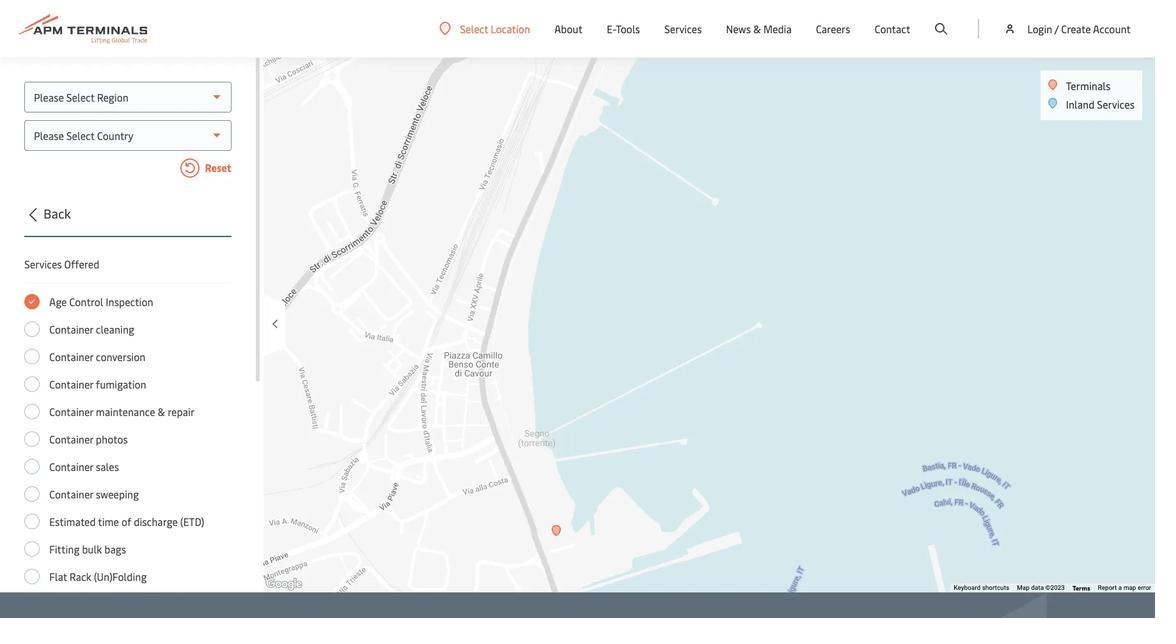 Task type: vqa. For each thing, say whether or not it's contained in the screenshot.
'Container' corresponding to Container photos
yes



Task type: locate. For each thing, give the bounding box(es) containing it.
fitting bulk bags
[[49, 542, 126, 557]]

Container cleaning radio
[[24, 322, 40, 337]]

1 vertical spatial services
[[1097, 97, 1135, 111]]

reset
[[203, 161, 232, 175]]

Container photos radio
[[24, 432, 40, 447]]

/
[[1055, 22, 1059, 36]]

estimated
[[49, 515, 96, 529]]

control
[[69, 295, 103, 309]]

6 container from the top
[[49, 460, 93, 474]]

terms
[[1073, 584, 1090, 593]]

Age Control Inspection radio
[[24, 294, 40, 310]]

0 vertical spatial &
[[754, 22, 761, 36]]

bags
[[104, 542, 126, 557]]

& right news
[[754, 22, 761, 36]]

inland
[[1066, 97, 1095, 111]]

0 horizontal spatial &
[[158, 405, 165, 419]]

container
[[49, 322, 93, 336], [49, 350, 93, 364], [49, 377, 93, 391], [49, 405, 93, 419], [49, 432, 93, 447], [49, 460, 93, 474], [49, 487, 93, 502]]

container photos
[[49, 432, 128, 447]]

offered
[[64, 257, 99, 271]]

services for services
[[664, 22, 702, 36]]

contact
[[875, 22, 911, 36]]

discharge
[[134, 515, 178, 529]]

contact button
[[875, 0, 911, 58]]

1 horizontal spatial services
[[664, 22, 702, 36]]

news
[[726, 22, 751, 36]]

(un)folding
[[94, 570, 147, 584]]

terminals
[[1066, 79, 1111, 93]]

fumigation
[[96, 377, 146, 391]]

2 vertical spatial services
[[24, 257, 62, 271]]

sweeping
[[96, 487, 139, 502]]

conversion
[[96, 350, 145, 364]]

services left 'offered'
[[24, 257, 62, 271]]

container down 'age'
[[49, 322, 93, 336]]

tools
[[616, 22, 640, 36]]

location
[[491, 21, 530, 36]]

container down container cleaning
[[49, 350, 93, 364]]

0 vertical spatial services
[[664, 22, 702, 36]]

container for container maintenance & repair
[[49, 405, 93, 419]]

container down container photos
[[49, 460, 93, 474]]

back
[[43, 205, 71, 222]]

repair
[[168, 405, 195, 419]]

container sales
[[49, 460, 119, 474]]

map region
[[120, 1, 1155, 619]]

1 container from the top
[[49, 322, 93, 336]]

0 horizontal spatial services
[[24, 257, 62, 271]]

maintenance
[[96, 405, 155, 419]]

services
[[664, 22, 702, 36], [1097, 97, 1135, 111], [24, 257, 62, 271]]

4 container from the top
[[49, 405, 93, 419]]

photos
[[96, 432, 128, 447]]

container down container conversion
[[49, 377, 93, 391]]

&
[[754, 22, 761, 36], [158, 405, 165, 419]]

rack
[[70, 570, 91, 584]]

container up container photos
[[49, 405, 93, 419]]

Container conversion radio
[[24, 349, 40, 365]]

services right the "tools" at the right top
[[664, 22, 702, 36]]

services offered
[[24, 257, 99, 271]]

7 container from the top
[[49, 487, 93, 502]]

time
[[98, 515, 119, 529]]

container up 'container sales'
[[49, 432, 93, 447]]

1 horizontal spatial &
[[754, 22, 761, 36]]

estimated time of discharge (etd)
[[49, 515, 204, 529]]

container up estimated
[[49, 487, 93, 502]]

inspection
[[106, 295, 153, 309]]

report a map error
[[1098, 585, 1151, 592]]

media
[[764, 22, 792, 36]]

cleaning
[[96, 322, 134, 336]]

services down terminals
[[1097, 97, 1135, 111]]

Estimated time of discharge (ETD) radio
[[24, 514, 40, 530]]

select
[[460, 21, 488, 36]]

& left repair
[[158, 405, 165, 419]]

5 container from the top
[[49, 432, 93, 447]]

2 horizontal spatial services
[[1097, 97, 1135, 111]]

google image
[[263, 576, 305, 593]]

age
[[49, 295, 67, 309]]

3 container from the top
[[49, 377, 93, 391]]

2 container from the top
[[49, 350, 93, 364]]

bulk
[[82, 542, 102, 557]]

1 vertical spatial &
[[158, 405, 165, 419]]



Task type: describe. For each thing, give the bounding box(es) containing it.
flat
[[49, 570, 67, 584]]

flat rack  (un)folding
[[49, 570, 147, 584]]

report a map error link
[[1098, 585, 1151, 592]]

sales
[[96, 460, 119, 474]]

map
[[1124, 585, 1136, 592]]

Flat Rack  (Un)Folding radio
[[24, 569, 40, 585]]

terms link
[[1073, 584, 1090, 593]]

about
[[555, 22, 583, 36]]

& inside dropdown button
[[754, 22, 761, 36]]

shortcuts
[[982, 585, 1009, 592]]

a
[[1119, 585, 1122, 592]]

services for services offered
[[24, 257, 62, 271]]

login
[[1028, 22, 1053, 36]]

of
[[122, 515, 131, 529]]

container for container conversion
[[49, 350, 93, 364]]

about button
[[555, 0, 583, 58]]

(etd)
[[180, 515, 204, 529]]

services button
[[664, 0, 702, 58]]

©2023
[[1046, 585, 1065, 592]]

keyboard shortcuts button
[[954, 584, 1009, 593]]

Container fumigation radio
[[24, 377, 40, 392]]

Container sweeping radio
[[24, 487, 40, 502]]

account
[[1093, 22, 1131, 36]]

login / create account link
[[1004, 0, 1131, 58]]

Fitting bulk bags radio
[[24, 542, 40, 557]]

container for container cleaning
[[49, 322, 93, 336]]

Container maintenance & repair radio
[[24, 404, 40, 420]]

create
[[1061, 22, 1091, 36]]

container for container sales
[[49, 460, 93, 474]]

select location button
[[440, 21, 530, 36]]

careers
[[816, 22, 850, 36]]

Container sales radio
[[24, 459, 40, 475]]

container conversion
[[49, 350, 145, 364]]

container for container sweeping
[[49, 487, 93, 502]]

container sweeping
[[49, 487, 139, 502]]

reset button
[[24, 159, 232, 180]]

map data ©2023
[[1017, 585, 1065, 592]]

container fumigation
[[49, 377, 146, 391]]

e-
[[607, 22, 616, 36]]

container cleaning
[[49, 322, 134, 336]]

container maintenance & repair
[[49, 405, 195, 419]]

data
[[1031, 585, 1044, 592]]

report
[[1098, 585, 1117, 592]]

news & media button
[[726, 0, 792, 58]]

error
[[1138, 585, 1151, 592]]

fitting
[[49, 542, 80, 557]]

e-tools
[[607, 22, 640, 36]]

news & media
[[726, 22, 792, 36]]

age control inspection
[[49, 295, 153, 309]]

keyboard
[[954, 585, 981, 592]]

keyboard shortcuts
[[954, 585, 1009, 592]]

inland services
[[1066, 97, 1135, 111]]

careers button
[[816, 0, 850, 58]]

map
[[1017, 585, 1030, 592]]

e-tools button
[[607, 0, 640, 58]]

container for container photos
[[49, 432, 93, 447]]

container for container fumigation
[[49, 377, 93, 391]]

login / create account
[[1028, 22, 1131, 36]]

back button
[[20, 204, 232, 237]]

select location
[[460, 21, 530, 36]]



